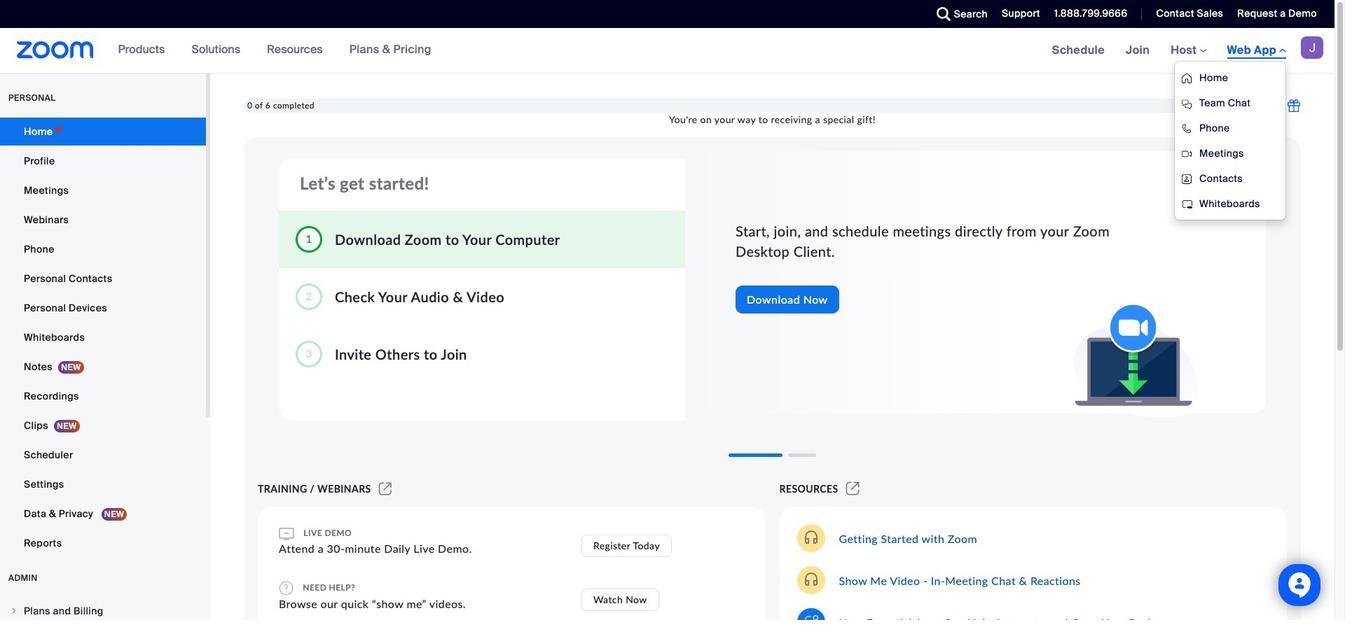 Task type: vqa. For each thing, say whether or not it's contained in the screenshot.
Next 'icon'
no



Task type: describe. For each thing, give the bounding box(es) containing it.
meetings navigation
[[1042, 28, 1335, 221]]

personal menu menu
[[0, 118, 206, 559]]

right image
[[10, 608, 18, 616]]

profile picture image
[[1301, 36, 1324, 59]]

1 window new image from the left
[[377, 484, 394, 495]]



Task type: locate. For each thing, give the bounding box(es) containing it.
window new image
[[377, 484, 394, 495], [844, 484, 862, 495]]

product information navigation
[[108, 28, 442, 73]]

menu item
[[0, 598, 206, 621]]

2 window new image from the left
[[844, 484, 862, 495]]

1 horizontal spatial window new image
[[844, 484, 862, 495]]

0 horizontal spatial window new image
[[377, 484, 394, 495]]

zoom logo image
[[17, 41, 94, 59]]

banner
[[0, 28, 1335, 221]]



